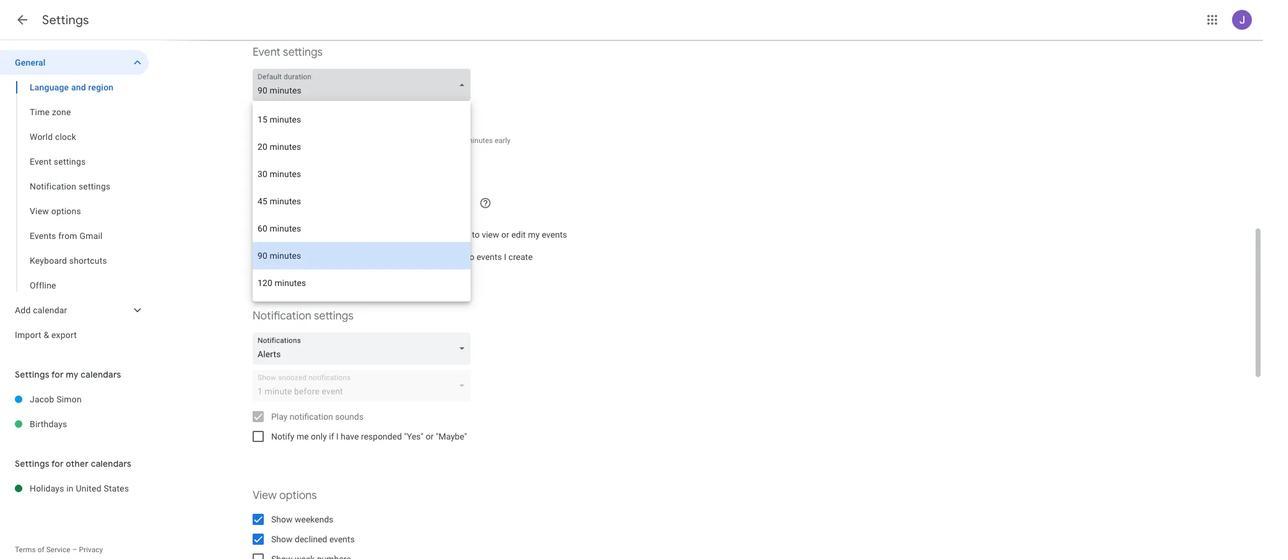 Task type: vqa. For each thing, say whether or not it's contained in the screenshot.
Keyboard
yes



Task type: locate. For each thing, give the bounding box(es) containing it.
general tree item
[[0, 50, 149, 75]]

0 horizontal spatial event settings
[[30, 157, 86, 167]]

view
[[482, 230, 499, 240]]

view up events at the left top
[[30, 206, 49, 216]]

of
[[38, 546, 44, 554]]

–
[[72, 546, 77, 554]]

20 minutes option
[[253, 133, 471, 160]]

0 vertical spatial if
[[381, 230, 386, 240]]

view options up events from gmail
[[30, 206, 81, 216]]

view
[[30, 206, 49, 216], [253, 489, 277, 503]]

2 vertical spatial settings
[[15, 458, 49, 470]]

1 horizontal spatial have
[[407, 230, 425, 240]]

notification settings up from
[[30, 182, 111, 191]]

2 vertical spatial events
[[330, 535, 355, 545]]

speedy
[[271, 111, 300, 121]]

0 vertical spatial for
[[51, 369, 64, 380]]

import
[[15, 330, 41, 340]]

only
[[311, 432, 327, 442]]

1 vertical spatial view
[[253, 489, 277, 503]]

2 minutes from the left
[[466, 136, 493, 145]]

1 horizontal spatial view
[[253, 489, 277, 503]]

0 vertical spatial or
[[502, 230, 510, 240]]

events down view
[[477, 252, 502, 262]]

1 horizontal spatial event settings
[[253, 45, 323, 59]]

holidays
[[30, 484, 64, 494]]

i left create
[[504, 252, 507, 262]]

2 early from the left
[[495, 136, 511, 145]]

1 horizontal spatial event
[[253, 45, 281, 59]]

120 minutes option
[[253, 269, 471, 297]]

1 vertical spatial notification
[[253, 309, 311, 323]]

0 horizontal spatial event
[[30, 157, 52, 167]]

for left other
[[51, 458, 64, 470]]

notification settings down automatically
[[253, 309, 354, 323]]

1 vertical spatial for
[[51, 458, 64, 470]]

calendars for settings for my calendars
[[81, 369, 121, 380]]

2 horizontal spatial events
[[542, 230, 567, 240]]

1 vertical spatial view options
[[253, 489, 317, 503]]

None field
[[253, 69, 476, 101], [253, 333, 476, 365], [253, 69, 476, 101], [253, 333, 476, 365]]

end 30 minute meetings 5 minutes early and longer meetings 10 minutes early
[[253, 136, 511, 145]]

to
[[472, 230, 480, 240], [467, 252, 475, 262]]

0 horizontal spatial minutes
[[341, 136, 367, 145]]

1 vertical spatial i
[[336, 432, 339, 442]]

minutes right 5
[[341, 136, 367, 145]]

events
[[542, 230, 567, 240], [477, 252, 502, 262], [330, 535, 355, 545]]

"yes"
[[404, 432, 424, 442]]

my up the jacob simon 'tree item'
[[66, 369, 79, 380]]

0 vertical spatial calendars
[[81, 369, 121, 380]]

1 horizontal spatial if
[[381, 230, 386, 240]]

0 vertical spatial view options
[[30, 206, 81, 216]]

0 horizontal spatial view options
[[30, 206, 81, 216]]

language
[[30, 82, 69, 92]]

60 minutes option
[[253, 215, 471, 242]]

see
[[312, 230, 326, 240]]

end
[[253, 136, 265, 145]]

events from gmail
[[30, 231, 103, 241]]

events right declined
[[330, 535, 355, 545]]

if right only
[[329, 432, 334, 442]]

settings for my calendars
[[15, 369, 121, 380]]

simon
[[56, 395, 82, 405]]

1 vertical spatial or
[[426, 432, 434, 442]]

settings for my calendars tree
[[0, 387, 149, 437]]

0 horizontal spatial my
[[66, 369, 79, 380]]

90 minutes option
[[253, 242, 471, 269]]

1 horizontal spatial early
[[495, 136, 511, 145]]

1 vertical spatial calendars
[[91, 458, 131, 470]]

show weekends
[[271, 515, 334, 525]]

keyboard
[[30, 256, 67, 266]]

notification inside tree
[[30, 182, 76, 191]]

me
[[297, 432, 309, 442]]

responded
[[361, 432, 402, 442]]

view options up show weekends
[[253, 489, 317, 503]]

view options
[[30, 206, 81, 216], [253, 489, 317, 503]]

for up jacob simon on the left bottom of the page
[[51, 369, 64, 380]]

settings for settings
[[42, 12, 89, 28]]

1 vertical spatial if
[[329, 432, 334, 442]]

0 horizontal spatial options
[[51, 206, 81, 216]]

1 vertical spatial event
[[30, 157, 52, 167]]

options inside tree
[[51, 206, 81, 216]]

0 vertical spatial notification settings
[[30, 182, 111, 191]]

notification settings
[[30, 182, 111, 191], [253, 309, 354, 323]]

calendars for settings for other calendars
[[91, 458, 131, 470]]

if left they
[[381, 230, 386, 240]]

early down 15 minutes option
[[369, 136, 385, 145]]

terms
[[15, 546, 36, 554]]

0 vertical spatial and
[[71, 82, 86, 92]]

event inside tree
[[30, 157, 52, 167]]

1 vertical spatial notification settings
[[253, 309, 354, 323]]

my right edit
[[528, 230, 540, 240]]

i
[[504, 252, 507, 262], [336, 432, 339, 442]]

1 vertical spatial events
[[477, 252, 502, 262]]

have
[[407, 230, 425, 240], [341, 432, 359, 442]]

keyboard shortcuts
[[30, 256, 107, 266]]

1 vertical spatial options
[[279, 489, 317, 503]]

0 horizontal spatial early
[[369, 136, 385, 145]]

add calendar
[[15, 305, 67, 315]]

45 minutes option
[[253, 188, 471, 215]]

have right they
[[407, 230, 425, 240]]

declined
[[295, 535, 327, 545]]

settings for settings for other calendars
[[15, 458, 49, 470]]

1 vertical spatial settings
[[15, 369, 49, 380]]

notification down automatically
[[253, 309, 311, 323]]

1 vertical spatial and
[[387, 136, 399, 145]]

to right "conferences"
[[467, 252, 475, 262]]

calendars
[[81, 369, 121, 380], [91, 458, 131, 470]]

my
[[528, 230, 540, 240], [66, 369, 79, 380]]

or
[[502, 230, 510, 240], [426, 432, 434, 442]]

0 vertical spatial events
[[542, 230, 567, 240]]

0 vertical spatial event settings
[[253, 45, 323, 59]]

events right edit
[[542, 230, 567, 240]]

meetings
[[302, 111, 338, 121], [302, 136, 333, 145], [424, 136, 454, 145]]

0 horizontal spatial view
[[30, 206, 49, 216]]

invitations
[[339, 230, 379, 240]]

event settings
[[253, 45, 323, 59], [30, 157, 86, 167]]

1 for from the top
[[51, 369, 64, 380]]

0 vertical spatial i
[[504, 252, 507, 262]]

early right 10
[[495, 136, 511, 145]]

1 vertical spatial show
[[271, 535, 293, 545]]

view up show weekends
[[253, 489, 277, 503]]

0 vertical spatial show
[[271, 515, 293, 525]]

settings up holidays
[[15, 458, 49, 470]]

minutes
[[341, 136, 367, 145], [466, 136, 493, 145]]

add
[[326, 252, 341, 262]]

and left longer
[[387, 136, 399, 145]]

settings up jacob on the left bottom of the page
[[15, 369, 49, 380]]

and
[[71, 82, 86, 92], [387, 136, 399, 145]]

all
[[328, 230, 337, 240]]

or right "yes"
[[426, 432, 434, 442]]

0 horizontal spatial if
[[329, 432, 334, 442]]

notify me only if i have responded "yes" or "maybe"
[[271, 432, 467, 442]]

options
[[51, 206, 81, 216], [279, 489, 317, 503]]

minutes right 10
[[466, 136, 493, 145]]

0 vertical spatial to
[[472, 230, 480, 240]]

5
[[335, 136, 339, 145]]

sounds
[[335, 412, 364, 422]]

tree containing general
[[0, 50, 149, 348]]

0 vertical spatial notification
[[30, 182, 76, 191]]

settings for settings for my calendars
[[15, 369, 49, 380]]

2 for from the top
[[51, 458, 64, 470]]

2 show from the top
[[271, 535, 293, 545]]

calendars up the jacob simon 'tree item'
[[81, 369, 121, 380]]

general
[[15, 58, 46, 68]]

tree
[[0, 50, 149, 348]]

and inside tree
[[71, 82, 86, 92]]

early
[[369, 136, 385, 145], [495, 136, 511, 145]]

settings
[[283, 45, 323, 59], [54, 157, 86, 167], [79, 182, 111, 191], [314, 309, 354, 323]]

or left edit
[[502, 230, 510, 240]]

united
[[76, 484, 101, 494]]

0 vertical spatial my
[[528, 230, 540, 240]]

others
[[286, 230, 310, 240]]

speedy meetings
[[271, 111, 338, 121]]

1 horizontal spatial i
[[504, 252, 507, 262]]

0 horizontal spatial and
[[71, 82, 86, 92]]

to left view
[[472, 230, 480, 240]]

automatically
[[271, 252, 324, 262]]

and left region
[[71, 82, 86, 92]]

options up events from gmail
[[51, 206, 81, 216]]

settings heading
[[42, 12, 89, 28]]

settings
[[42, 12, 89, 28], [15, 369, 49, 380], [15, 458, 49, 470]]

i right only
[[336, 432, 339, 442]]

group containing language and region
[[0, 75, 149, 298]]

30 minutes option
[[253, 160, 471, 188]]

1 vertical spatial event settings
[[30, 157, 86, 167]]

settings right go back image
[[42, 12, 89, 28]]

1 vertical spatial my
[[66, 369, 79, 380]]

15 minutes option
[[253, 106, 471, 133]]

export
[[51, 330, 77, 340]]

"maybe"
[[436, 432, 467, 442]]

clock
[[55, 132, 76, 142]]

1 show from the top
[[271, 515, 293, 525]]

0 vertical spatial options
[[51, 206, 81, 216]]

if
[[381, 230, 386, 240], [329, 432, 334, 442]]

1 vertical spatial have
[[341, 432, 359, 442]]

notification down 'world clock'
[[30, 182, 76, 191]]

0 horizontal spatial notification
[[30, 182, 76, 191]]

calendars up states
[[91, 458, 131, 470]]

show left weekends
[[271, 515, 293, 525]]

options up show weekends
[[279, 489, 317, 503]]

0 horizontal spatial notification settings
[[30, 182, 111, 191]]

0 vertical spatial settings
[[42, 12, 89, 28]]

states
[[104, 484, 129, 494]]

world clock
[[30, 132, 76, 142]]

have down the sounds
[[341, 432, 359, 442]]

group
[[0, 75, 149, 298]]

show
[[271, 515, 293, 525], [271, 535, 293, 545]]

event
[[253, 45, 281, 59], [30, 157, 52, 167]]

0 horizontal spatial or
[[426, 432, 434, 442]]

0 horizontal spatial have
[[341, 432, 359, 442]]

jacob simon tree item
[[0, 387, 149, 412]]

1 horizontal spatial minutes
[[466, 136, 493, 145]]

other
[[66, 458, 89, 470]]

show down show weekends
[[271, 535, 293, 545]]

10
[[456, 136, 465, 145]]

notify
[[271, 432, 295, 442]]

minute
[[277, 136, 300, 145]]

1 horizontal spatial or
[[502, 230, 510, 240]]



Task type: describe. For each thing, give the bounding box(es) containing it.
automatically add google meet video conferences to events i create
[[271, 252, 533, 262]]

for for other
[[51, 458, 64, 470]]

notification settings inside tree
[[30, 182, 111, 191]]

holidays in united states link
[[30, 476, 149, 501]]

0 vertical spatial event
[[253, 45, 281, 59]]

world
[[30, 132, 53, 142]]

events
[[30, 231, 56, 241]]

in
[[66, 484, 74, 494]]

birthdays link
[[30, 412, 149, 437]]

time
[[30, 107, 50, 117]]

1 horizontal spatial my
[[528, 230, 540, 240]]

1 horizontal spatial and
[[387, 136, 399, 145]]

default duration list box
[[253, 101, 471, 302]]

offline
[[30, 281, 56, 291]]

go back image
[[15, 12, 30, 27]]

zone
[[52, 107, 71, 117]]

1 horizontal spatial events
[[477, 252, 502, 262]]

birthdays
[[30, 419, 67, 429]]

meet
[[373, 252, 392, 262]]

jacob
[[30, 395, 54, 405]]

time zone
[[30, 107, 71, 117]]

calendar
[[33, 305, 67, 315]]

1 minutes from the left
[[341, 136, 367, 145]]

play
[[271, 412, 288, 422]]

meetings left 10
[[424, 136, 454, 145]]

terms of service – privacy
[[15, 546, 103, 554]]

shortcuts
[[69, 256, 107, 266]]

jacob simon
[[30, 395, 82, 405]]

import & export
[[15, 330, 77, 340]]

1 early from the left
[[369, 136, 385, 145]]

meetings left 5
[[302, 136, 333, 145]]

let
[[271, 230, 283, 240]]

gmail
[[80, 231, 103, 241]]

1 horizontal spatial options
[[279, 489, 317, 503]]

view options inside tree
[[30, 206, 81, 216]]

0 vertical spatial view
[[30, 206, 49, 216]]

30
[[267, 136, 275, 145]]

service
[[46, 546, 70, 554]]

edit
[[512, 230, 526, 240]]

region
[[88, 82, 114, 92]]

1 horizontal spatial notification settings
[[253, 309, 354, 323]]

video
[[394, 252, 415, 262]]

permission
[[427, 230, 470, 240]]

0 horizontal spatial events
[[330, 535, 355, 545]]

show for show weekends
[[271, 515, 293, 525]]

holidays in united states
[[30, 484, 129, 494]]

for for my
[[51, 369, 64, 380]]

google
[[343, 252, 370, 262]]

0 vertical spatial have
[[407, 230, 425, 240]]

create
[[509, 252, 533, 262]]

add
[[15, 305, 31, 315]]

show for show declined events
[[271, 535, 293, 545]]

they
[[388, 230, 405, 240]]

&
[[44, 330, 49, 340]]

conferences
[[417, 252, 465, 262]]

privacy
[[79, 546, 103, 554]]

notification
[[290, 412, 333, 422]]

weekends
[[295, 515, 334, 525]]

settings for other calendars
[[15, 458, 131, 470]]

1 vertical spatial to
[[467, 252, 475, 262]]

birthdays tree item
[[0, 412, 149, 437]]

meetings up 5
[[302, 111, 338, 121]]

holidays in united states tree item
[[0, 476, 149, 501]]

language and region
[[30, 82, 114, 92]]

play notification sounds
[[271, 412, 364, 422]]

longer
[[401, 136, 422, 145]]

1 horizontal spatial view options
[[253, 489, 317, 503]]

terms of service link
[[15, 546, 70, 554]]

privacy link
[[79, 546, 103, 554]]

1 horizontal spatial notification
[[253, 309, 311, 323]]

0 horizontal spatial i
[[336, 432, 339, 442]]

event settings inside tree
[[30, 157, 86, 167]]

from
[[58, 231, 77, 241]]

show declined events
[[271, 535, 355, 545]]

let others see all invitations if they have permission to view or edit my events
[[271, 230, 567, 240]]



